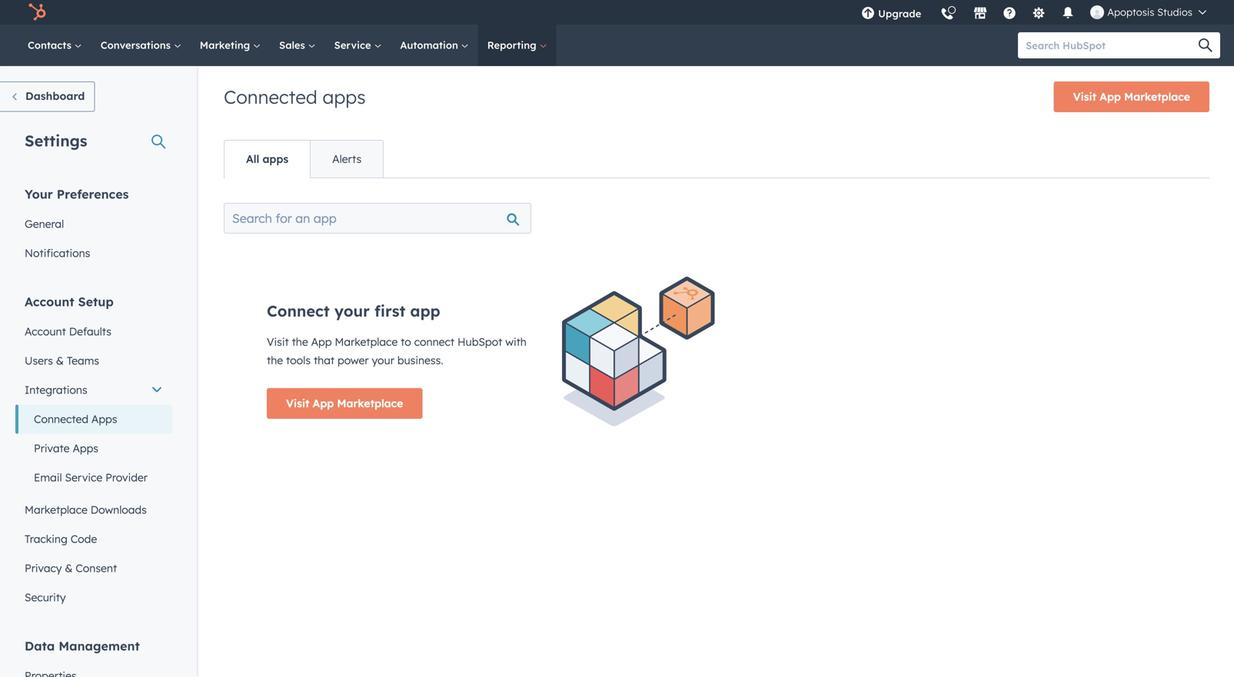 Task type: describe. For each thing, give the bounding box(es) containing it.
hubspot image
[[28, 3, 46, 22]]

account setup element
[[15, 294, 172, 613]]

all apps
[[246, 152, 289, 166]]

account defaults link
[[15, 317, 172, 347]]

marketing link
[[191, 25, 270, 66]]

visit inside the visit the app marketplace to connect hubspot with the tools that power your business.
[[267, 335, 289, 349]]

hubspot
[[458, 335, 503, 349]]

dashboard
[[25, 89, 85, 103]]

Search HubSpot search field
[[1019, 32, 1207, 58]]

reporting link
[[478, 25, 557, 66]]

your preferences
[[25, 187, 129, 202]]

management
[[59, 639, 140, 654]]

connect
[[414, 335, 455, 349]]

your
[[25, 187, 53, 202]]

search image
[[1200, 38, 1213, 52]]

2 vertical spatial visit
[[286, 397, 310, 411]]

dashboard link
[[0, 82, 95, 112]]

that
[[314, 354, 335, 367]]

calling icon button
[[935, 2, 961, 24]]

apps for all apps
[[263, 152, 289, 166]]

data management element
[[15, 638, 172, 678]]

settings
[[25, 131, 87, 150]]

notifications image
[[1062, 7, 1076, 21]]

integrations
[[25, 384, 87, 397]]

tools
[[286, 354, 311, 367]]

users & teams
[[25, 354, 99, 368]]

apps for private apps
[[73, 442, 99, 456]]

visit app marketplace link inside connect your first app tab panel
[[267, 389, 423, 419]]

calling icon image
[[941, 8, 955, 22]]

email service provider
[[34, 471, 148, 485]]

tracking code
[[25, 533, 97, 546]]

preferences
[[57, 187, 129, 202]]

app for visit app marketplace link to the right
[[1100, 90, 1122, 103]]

all apps link
[[225, 141, 310, 178]]

notifications link
[[15, 239, 172, 268]]

marketing
[[200, 39, 253, 52]]

connect
[[267, 302, 330, 321]]

email
[[34, 471, 62, 485]]

account for account defaults
[[25, 325, 66, 339]]

connect your first app
[[267, 302, 441, 321]]

apps for connected apps
[[323, 85, 366, 108]]

contacts
[[28, 39, 74, 52]]

apoptosis studios
[[1108, 6, 1193, 18]]

sales link
[[270, 25, 325, 66]]

app
[[411, 302, 441, 321]]

account defaults
[[25, 325, 112, 339]]

privacy & consent
[[25, 562, 117, 576]]

private apps
[[34, 442, 99, 456]]

app inside the visit the app marketplace to connect hubspot with the tools that power your business.
[[311, 335, 332, 349]]

service link
[[325, 25, 391, 66]]

teams
[[67, 354, 99, 368]]

hubspot link
[[18, 3, 58, 22]]

your inside the visit the app marketplace to connect hubspot with the tools that power your business.
[[372, 354, 395, 367]]

code
[[71, 533, 97, 546]]

marketplace down power at the bottom of the page
[[337, 397, 403, 411]]

connect your first app tab panel
[[224, 178, 1210, 482]]

contacts link
[[18, 25, 91, 66]]

conversations
[[101, 39, 174, 52]]

visit app marketplace inside connect your first app tab panel
[[286, 397, 403, 411]]

account for account setup
[[25, 294, 74, 310]]

marketplaces button
[[965, 0, 997, 25]]

service inside "account setup" element
[[65, 471, 103, 485]]

security link
[[15, 584, 172, 613]]

marketplace inside "account setup" element
[[25, 504, 88, 517]]

tara schultz image
[[1091, 5, 1105, 19]]

email service provider link
[[15, 464, 172, 493]]



Task type: vqa. For each thing, say whether or not it's contained in the screenshot.
About This Contact dropdown button
no



Task type: locate. For each thing, give the bounding box(es) containing it.
help image
[[1004, 7, 1017, 21]]

connected for connected apps
[[224, 85, 318, 108]]

account
[[25, 294, 74, 310], [25, 325, 66, 339]]

app down 'that'
[[313, 397, 334, 411]]

1 vertical spatial the
[[267, 354, 283, 367]]

1 vertical spatial apps
[[73, 442, 99, 456]]

service
[[334, 39, 374, 52], [65, 471, 103, 485]]

1 vertical spatial your
[[372, 354, 395, 367]]

private
[[34, 442, 70, 456]]

0 vertical spatial visit app marketplace link
[[1055, 82, 1210, 112]]

0 vertical spatial &
[[56, 354, 64, 368]]

app down search hubspot search field
[[1100, 90, 1122, 103]]

your left first
[[335, 302, 370, 321]]

0 horizontal spatial visit app marketplace
[[286, 397, 403, 411]]

visit app marketplace link down search hubspot search field
[[1055, 82, 1210, 112]]

users & teams link
[[15, 347, 172, 376]]

notifications button
[[1056, 0, 1082, 25]]

connected inside "account setup" element
[[34, 413, 88, 426]]

data management
[[25, 639, 140, 654]]

0 vertical spatial your
[[335, 302, 370, 321]]

connected up private apps
[[34, 413, 88, 426]]

alerts
[[333, 152, 362, 166]]

1 horizontal spatial service
[[334, 39, 374, 52]]

your preferences element
[[15, 186, 172, 268]]

marketplace downloads
[[25, 504, 147, 517]]

apoptosis studios button
[[1082, 0, 1217, 25]]

visit
[[1074, 90, 1097, 103], [267, 335, 289, 349], [286, 397, 310, 411]]

visit down tools
[[286, 397, 310, 411]]

business.
[[398, 354, 444, 367]]

0 vertical spatial connected
[[224, 85, 318, 108]]

0 horizontal spatial the
[[267, 354, 283, 367]]

sales
[[279, 39, 308, 52]]

provider
[[106, 471, 148, 485]]

tab list
[[224, 140, 384, 179]]

settings image
[[1033, 7, 1047, 21]]

app
[[1100, 90, 1122, 103], [311, 335, 332, 349], [313, 397, 334, 411]]

alerts link
[[310, 141, 383, 178]]

notifications
[[25, 247, 90, 260]]

menu
[[853, 0, 1217, 30]]

visit app marketplace down power at the bottom of the page
[[286, 397, 403, 411]]

1 vertical spatial service
[[65, 471, 103, 485]]

1 vertical spatial visit app marketplace link
[[267, 389, 423, 419]]

& right users
[[56, 354, 64, 368]]

0 vertical spatial the
[[292, 335, 308, 349]]

1 account from the top
[[25, 294, 74, 310]]

0 vertical spatial account
[[25, 294, 74, 310]]

upgrade image
[[862, 7, 876, 21]]

0 horizontal spatial your
[[335, 302, 370, 321]]

visit up tools
[[267, 335, 289, 349]]

downloads
[[91, 504, 147, 517]]

connected apps
[[34, 413, 117, 426]]

the left tools
[[267, 354, 283, 367]]

0 vertical spatial service
[[334, 39, 374, 52]]

visit the app marketplace to connect hubspot with the tools that power your business.
[[267, 335, 527, 367]]

0 vertical spatial apps
[[323, 85, 366, 108]]

0 horizontal spatial visit app marketplace link
[[267, 389, 423, 419]]

general
[[25, 217, 64, 231]]

1 vertical spatial visit app marketplace
[[286, 397, 403, 411]]

1 horizontal spatial connected
[[224, 85, 318, 108]]

apps for connected apps
[[92, 413, 117, 426]]

apps down integrations button
[[92, 413, 117, 426]]

connected down sales
[[224, 85, 318, 108]]

automation link
[[391, 25, 478, 66]]

setup
[[78, 294, 114, 310]]

reporting
[[488, 39, 540, 52]]

to
[[401, 335, 411, 349]]

1 vertical spatial apps
[[263, 152, 289, 166]]

connected
[[224, 85, 318, 108], [34, 413, 88, 426]]

0 horizontal spatial connected
[[34, 413, 88, 426]]

security
[[25, 591, 66, 605]]

general link
[[15, 210, 172, 239]]

your
[[335, 302, 370, 321], [372, 354, 395, 367]]

upgrade
[[879, 7, 922, 20]]

2 vertical spatial app
[[313, 397, 334, 411]]

studios
[[1158, 6, 1193, 18]]

privacy & consent link
[[15, 554, 172, 584]]

settings link
[[1024, 0, 1056, 25]]

2 account from the top
[[25, 325, 66, 339]]

your right power at the bottom of the page
[[372, 354, 395, 367]]

tracking
[[25, 533, 68, 546]]

0 vertical spatial apps
[[92, 413, 117, 426]]

0 vertical spatial visit app marketplace
[[1074, 90, 1191, 103]]

consent
[[76, 562, 117, 576]]

Search for an app search field
[[224, 203, 532, 234]]

with
[[506, 335, 527, 349]]

account up users
[[25, 325, 66, 339]]

1 horizontal spatial &
[[65, 562, 73, 576]]

connected for connected apps
[[34, 413, 88, 426]]

tracking code link
[[15, 525, 172, 554]]

power
[[338, 354, 369, 367]]

apps
[[92, 413, 117, 426], [73, 442, 99, 456]]

1 horizontal spatial your
[[372, 354, 395, 367]]

1 horizontal spatial apps
[[323, 85, 366, 108]]

first
[[375, 302, 406, 321]]

marketplace inside the visit the app marketplace to connect hubspot with the tools that power your business.
[[335, 335, 398, 349]]

apoptosis
[[1108, 6, 1155, 18]]

& right privacy at the bottom of the page
[[65, 562, 73, 576]]

privacy
[[25, 562, 62, 576]]

0 vertical spatial app
[[1100, 90, 1122, 103]]

tab list containing all apps
[[224, 140, 384, 179]]

0 horizontal spatial service
[[65, 471, 103, 485]]

app for visit app marketplace link within connect your first app tab panel
[[313, 397, 334, 411]]

conversations link
[[91, 25, 191, 66]]

the
[[292, 335, 308, 349], [267, 354, 283, 367]]

account setup
[[25, 294, 114, 310]]

service right sales link
[[334, 39, 374, 52]]

1 horizontal spatial the
[[292, 335, 308, 349]]

apps down service link
[[323, 85, 366, 108]]

&
[[56, 354, 64, 368], [65, 562, 73, 576]]

connected apps link
[[15, 405, 172, 434]]

1 horizontal spatial visit app marketplace
[[1074, 90, 1191, 103]]

1 vertical spatial visit
[[267, 335, 289, 349]]

private apps link
[[15, 434, 172, 464]]

apps
[[323, 85, 366, 108], [263, 152, 289, 166]]

integrations button
[[15, 376, 172, 405]]

marketplaces image
[[974, 7, 988, 21]]

connected apps
[[224, 85, 366, 108]]

0 vertical spatial visit
[[1074, 90, 1097, 103]]

users
[[25, 354, 53, 368]]

marketplace up power at the bottom of the page
[[335, 335, 398, 349]]

the up tools
[[292, 335, 308, 349]]

0 horizontal spatial apps
[[263, 152, 289, 166]]

1 vertical spatial &
[[65, 562, 73, 576]]

data
[[25, 639, 55, 654]]

& for privacy
[[65, 562, 73, 576]]

app up 'that'
[[311, 335, 332, 349]]

all
[[246, 152, 260, 166]]

service down private apps link
[[65, 471, 103, 485]]

1 vertical spatial connected
[[34, 413, 88, 426]]

account up "account defaults"
[[25, 294, 74, 310]]

1 horizontal spatial visit app marketplace link
[[1055, 82, 1210, 112]]

help button
[[997, 0, 1024, 25]]

apps up email service provider
[[73, 442, 99, 456]]

menu containing apoptosis studios
[[853, 0, 1217, 30]]

apps right all at the left
[[263, 152, 289, 166]]

& for users
[[56, 354, 64, 368]]

marketplace
[[1125, 90, 1191, 103], [335, 335, 398, 349], [337, 397, 403, 411], [25, 504, 88, 517]]

visit app marketplace link down power at the bottom of the page
[[267, 389, 423, 419]]

marketplace downloads link
[[15, 496, 172, 525]]

0 horizontal spatial &
[[56, 354, 64, 368]]

marketplace up tracking code
[[25, 504, 88, 517]]

visit app marketplace down search hubspot search field
[[1074, 90, 1191, 103]]

1 vertical spatial account
[[25, 325, 66, 339]]

automation
[[400, 39, 461, 52]]

search button
[[1192, 32, 1221, 58]]

visit app marketplace
[[1074, 90, 1191, 103], [286, 397, 403, 411]]

visit down search hubspot search field
[[1074, 90, 1097, 103]]

defaults
[[69, 325, 112, 339]]

1 vertical spatial app
[[311, 335, 332, 349]]

visit app marketplace link
[[1055, 82, 1210, 112], [267, 389, 423, 419]]

marketplace down search hubspot search field
[[1125, 90, 1191, 103]]



